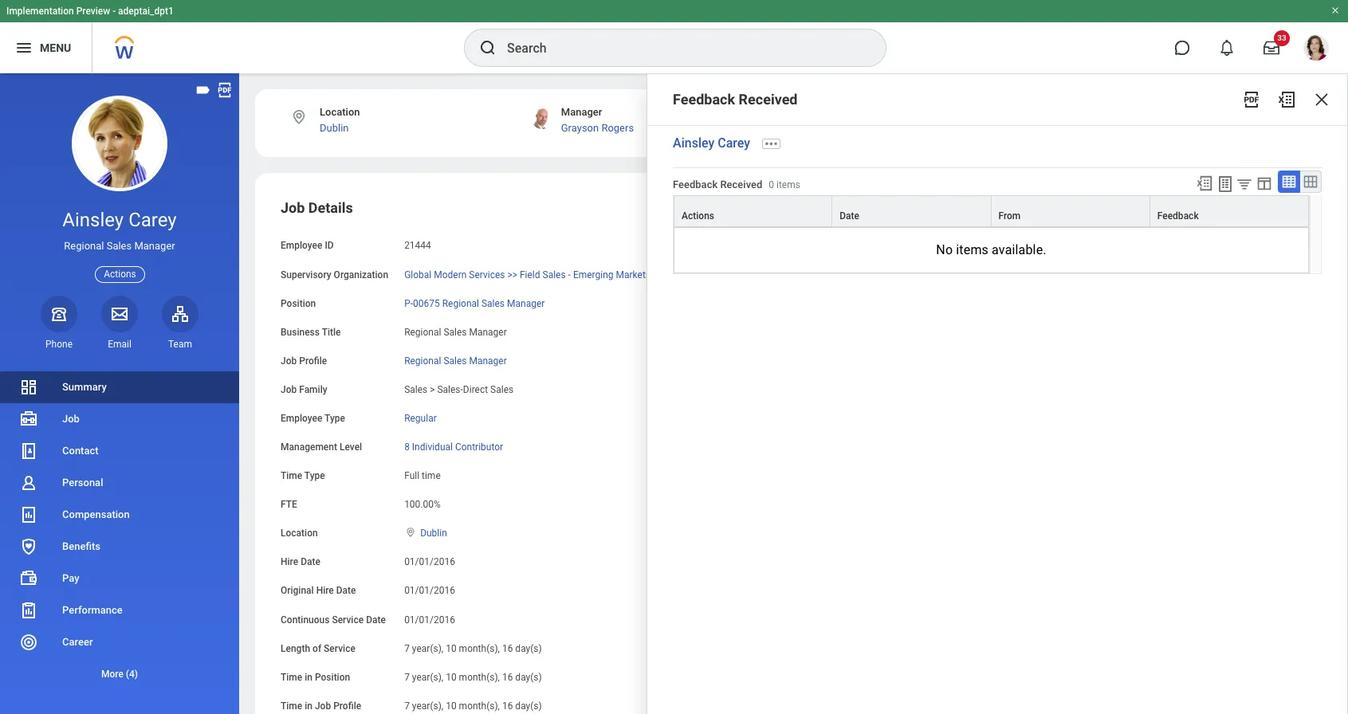 Task type: locate. For each thing, give the bounding box(es) containing it.
location image
[[290, 108, 308, 126], [404, 527, 417, 539]]

7 for time in job profile
[[404, 701, 410, 712]]

1 16 from the top
[[502, 643, 513, 654]]

0 vertical spatial in
[[305, 672, 313, 683]]

regional sales manager up mail icon
[[64, 240, 175, 252]]

in down length of service
[[305, 672, 313, 683]]

0 vertical spatial time
[[281, 471, 302, 482]]

7 year(s), 10 month(s), 16 day(s)
[[404, 643, 542, 654], [404, 672, 542, 683], [404, 701, 542, 712]]

2 employee from the top
[[281, 413, 323, 424]]

location image down 100.00% at left bottom
[[404, 527, 417, 539]]

pdf image
[[1243, 90, 1262, 109]]

10 up time in position element
[[446, 643, 457, 654]]

10 down time in position element
[[446, 701, 457, 712]]

row inside feedback received dialog
[[674, 195, 1309, 227]]

1 vertical spatial hire
[[316, 586, 334, 597]]

feedback for feedback received 0 items
[[673, 179, 718, 191]]

day(s) up time in position element
[[515, 643, 542, 654]]

ainsley carey inside feedback received dialog
[[673, 136, 751, 151]]

1 horizontal spatial location image
[[404, 527, 417, 539]]

1 vertical spatial location image
[[404, 527, 417, 539]]

1 vertical spatial profile
[[333, 701, 361, 712]]

profile down time in position
[[333, 701, 361, 712]]

service down original hire date
[[332, 614, 364, 626]]

actions up mail icon
[[104, 268, 136, 280]]

3 day(s) from the top
[[515, 701, 542, 712]]

from button
[[992, 196, 1150, 226]]

3 7 from the top
[[404, 701, 410, 712]]

grayson rogers link
[[561, 122, 634, 134]]

time
[[281, 471, 302, 482], [281, 672, 302, 683], [281, 701, 302, 712]]

1 vertical spatial actions
[[104, 268, 136, 280]]

implementation preview -   adeptai_dpt1
[[6, 6, 174, 17]]

1 employee from the top
[[281, 240, 323, 252]]

16 down time in position element
[[502, 701, 513, 712]]

1 horizontal spatial location
[[320, 106, 360, 118]]

regional sales manager for regional sales manager link
[[404, 356, 507, 367]]

10 inside time in job profile element
[[446, 701, 457, 712]]

0 vertical spatial location image
[[290, 108, 308, 126]]

received up ainsley carey link on the top of page
[[739, 91, 798, 108]]

1 horizontal spatial dublin link
[[420, 525, 447, 539]]

2 time from the top
[[281, 672, 302, 683]]

received left 0
[[721, 179, 763, 191]]

0 horizontal spatial -
[[113, 6, 116, 17]]

regional up business title element
[[442, 298, 479, 309]]

- inside implementation preview -   adeptai_dpt1 banner
[[113, 6, 116, 17]]

job inside navigation pane region
[[62, 413, 80, 425]]

contact image
[[19, 442, 38, 461]]

full
[[404, 471, 420, 482]]

1 horizontal spatial dublin
[[420, 528, 447, 539]]

2 7 year(s), 10 month(s), 16 day(s) from the top
[[404, 672, 542, 683]]

0 vertical spatial actions button
[[675, 196, 832, 226]]

2 vertical spatial 7
[[404, 701, 410, 712]]

2 vertical spatial 16
[[502, 701, 513, 712]]

compensation
[[62, 509, 130, 521]]

1 vertical spatial -
[[568, 269, 571, 280]]

7 inside time in position element
[[404, 672, 410, 683]]

01/01/2016
[[404, 557, 455, 568], [404, 586, 455, 597], [404, 614, 455, 626]]

rogers
[[602, 122, 634, 134]]

manager down field
[[507, 298, 545, 309]]

job
[[281, 200, 305, 217], [281, 356, 297, 367], [281, 384, 297, 395], [62, 413, 80, 425], [315, 701, 331, 712]]

position up business
[[281, 298, 316, 309]]

1 vertical spatial items
[[956, 242, 989, 257]]

0 vertical spatial 10
[[446, 643, 457, 654]]

location image inside job details group
[[404, 527, 417, 539]]

0 vertical spatial dublin
[[320, 122, 349, 134]]

direct
[[463, 384, 488, 395]]

0 vertical spatial 16
[[502, 643, 513, 654]]

job link
[[0, 404, 239, 435]]

benefits link
[[0, 531, 239, 563]]

10 for time in job profile
[[446, 701, 457, 712]]

feedback down ainsley carey link on the top of page
[[673, 179, 718, 191]]

1 vertical spatial ainsley carey
[[62, 209, 177, 231]]

1 horizontal spatial ainsley
[[673, 136, 715, 151]]

level
[[340, 442, 362, 453]]

year(s), for length of service
[[412, 643, 444, 654]]

position
[[281, 298, 316, 309], [315, 672, 350, 683]]

actions button
[[675, 196, 832, 226], [95, 266, 145, 283]]

1 time from the top
[[281, 471, 302, 482]]

1 vertical spatial time
[[281, 672, 302, 683]]

0 horizontal spatial dublin
[[320, 122, 349, 134]]

personal link
[[0, 467, 239, 499]]

0 vertical spatial profile
[[299, 356, 327, 367]]

sales
[[107, 240, 132, 252], [543, 269, 566, 280], [482, 298, 505, 309], [444, 327, 467, 338], [444, 356, 467, 367], [404, 384, 428, 395], [491, 384, 514, 395]]

2 vertical spatial 7 year(s), 10 month(s), 16 day(s)
[[404, 701, 542, 712]]

manager up view team icon
[[134, 240, 175, 252]]

day(s) up time in job profile element
[[515, 672, 542, 683]]

1 horizontal spatial actions button
[[675, 196, 832, 226]]

employee for employee id
[[281, 240, 323, 252]]

0 vertical spatial employee
[[281, 240, 323, 252]]

job down business
[[281, 356, 297, 367]]

1 vertical spatial 7
[[404, 672, 410, 683]]

original hire date
[[281, 586, 356, 597]]

employee down job family
[[281, 413, 323, 424]]

notifications large image
[[1219, 40, 1235, 56]]

2 vertical spatial 01/01/2016
[[404, 614, 455, 626]]

manager inside manager grayson rogers
[[561, 106, 602, 118]]

select to filter grid data image
[[1236, 175, 1254, 192]]

hire up original
[[281, 557, 298, 568]]

benefits image
[[19, 538, 38, 557]]

family
[[299, 384, 327, 395]]

3 time from the top
[[281, 701, 302, 712]]

01/01/2016 up original hire date element
[[404, 557, 455, 568]]

- left emerging
[[568, 269, 571, 280]]

0 vertical spatial ainsley
[[673, 136, 715, 151]]

toolbar
[[1189, 171, 1322, 195]]

employee
[[281, 240, 323, 252], [281, 413, 323, 424]]

sales down the services
[[482, 298, 505, 309]]

time for time in job profile
[[281, 701, 302, 712]]

hire
[[281, 557, 298, 568], [316, 586, 334, 597]]

1 vertical spatial 16
[[502, 672, 513, 683]]

0 vertical spatial actions
[[682, 210, 715, 222]]

type up management level
[[325, 413, 345, 424]]

day(s) inside length of service element
[[515, 643, 542, 654]]

regional down 00675
[[404, 327, 441, 338]]

compensation image
[[19, 506, 38, 525]]

day(s) inside time in position element
[[515, 672, 542, 683]]

2 16 from the top
[[502, 672, 513, 683]]

2 vertical spatial 10
[[446, 701, 457, 712]]

0 vertical spatial 7
[[404, 643, 410, 654]]

year(s), inside time in job profile element
[[412, 701, 444, 712]]

0 horizontal spatial location
[[281, 528, 318, 539]]

2 vertical spatial year(s),
[[412, 701, 444, 712]]

search image
[[479, 38, 498, 57]]

0 vertical spatial day(s)
[[515, 643, 542, 654]]

1 horizontal spatial hire
[[316, 586, 334, 597]]

regional sales manager for business title element
[[404, 327, 507, 338]]

1 vertical spatial position
[[315, 672, 350, 683]]

day(s) inside time in job profile element
[[515, 701, 542, 712]]

7 year(s), 10 month(s), 16 day(s) for length of service
[[404, 643, 542, 654]]

manager
[[561, 106, 602, 118], [134, 240, 175, 252], [507, 298, 545, 309], [469, 327, 507, 338], [469, 356, 507, 367]]

sales > sales-direct sales
[[404, 384, 514, 395]]

items right no
[[956, 242, 989, 257]]

2 year(s), from the top
[[412, 672, 444, 683]]

carey
[[718, 136, 751, 151], [129, 209, 177, 231]]

0 horizontal spatial items
[[777, 180, 801, 191]]

- right preview
[[113, 6, 116, 17]]

01/01/2016 up the 'continuous service date' element
[[404, 586, 455, 597]]

actions button up mail icon
[[95, 266, 145, 283]]

7 year(s), 10 month(s), 16 day(s) up time in position element
[[404, 643, 542, 654]]

manager inside regional sales manager link
[[469, 356, 507, 367]]

1 vertical spatial carey
[[129, 209, 177, 231]]

hire date element
[[404, 547, 455, 569]]

2 month(s), from the top
[[459, 672, 500, 683]]

p-00675 regional sales manager
[[404, 298, 545, 309]]

hire date
[[281, 557, 321, 568]]

service
[[332, 614, 364, 626], [324, 643, 356, 654]]

3 month(s), from the top
[[459, 701, 500, 712]]

employee left id
[[281, 240, 323, 252]]

1 vertical spatial regional sales manager
[[404, 327, 507, 338]]

row containing actions
[[674, 195, 1309, 227]]

2 vertical spatial regional sales manager
[[404, 356, 507, 367]]

actions
[[682, 210, 715, 222], [104, 268, 136, 280]]

1 vertical spatial type
[[305, 471, 325, 482]]

time
[[422, 471, 441, 482]]

feedback down export to excel icon
[[1158, 210, 1199, 222]]

1 vertical spatial 7 year(s), 10 month(s), 16 day(s)
[[404, 672, 542, 683]]

statements
[[827, 116, 902, 132]]

actions down feedback received 0 items
[[682, 210, 715, 222]]

0 vertical spatial received
[[739, 91, 798, 108]]

0 horizontal spatial dublin link
[[320, 122, 349, 134]]

manager grayson rogers
[[561, 106, 634, 134]]

0 vertical spatial type
[[325, 413, 345, 424]]

1 7 year(s), 10 month(s), 16 day(s) from the top
[[404, 643, 542, 654]]

time down time in position
[[281, 701, 302, 712]]

ainsley carey link
[[673, 136, 751, 151]]

actions button down feedback received 0 items
[[675, 196, 832, 226]]

1 horizontal spatial -
[[568, 269, 571, 280]]

time down length
[[281, 672, 302, 683]]

year(s), for time in position
[[412, 672, 444, 683]]

regional up >
[[404, 356, 441, 367]]

list
[[0, 372, 239, 691]]

7 for time in position
[[404, 672, 410, 683]]

1 day(s) from the top
[[515, 643, 542, 654]]

2 vertical spatial day(s)
[[515, 701, 542, 712]]

time in position
[[281, 672, 350, 683]]

global
[[404, 269, 432, 280]]

1 10 from the top
[[446, 643, 457, 654]]

full time
[[404, 471, 441, 482]]

2 10 from the top
[[446, 672, 457, 683]]

items inside feedback received 0 items
[[777, 180, 801, 191]]

3 16 from the top
[[502, 701, 513, 712]]

year(s), down the 'continuous service date' element
[[412, 643, 444, 654]]

1 vertical spatial ainsley
[[62, 209, 124, 231]]

1 year(s), from the top
[[412, 643, 444, 654]]

no
[[937, 242, 953, 257]]

export to excel image
[[1196, 174, 1214, 192]]

location
[[320, 106, 360, 118], [281, 528, 318, 539]]

1 in from the top
[[305, 672, 313, 683]]

0 vertical spatial month(s),
[[459, 643, 500, 654]]

time in job profile element
[[404, 691, 542, 713]]

full time element
[[404, 467, 441, 482]]

service right 'of'
[[324, 643, 356, 654]]

0 vertical spatial year(s),
[[412, 643, 444, 654]]

carey inside navigation pane region
[[129, 209, 177, 231]]

0 vertical spatial carey
[[718, 136, 751, 151]]

fte
[[281, 499, 297, 511]]

phone button
[[41, 296, 77, 351]]

type
[[325, 413, 345, 424], [305, 471, 325, 482]]

1 horizontal spatial carey
[[718, 136, 751, 151]]

job left details
[[281, 200, 305, 217]]

16 inside time in position element
[[502, 672, 513, 683]]

0 horizontal spatial location image
[[290, 108, 308, 126]]

dublin link
[[320, 122, 349, 134], [420, 525, 447, 539]]

row
[[674, 195, 1309, 227]]

month(s), up time in position element
[[459, 643, 500, 654]]

list containing summary
[[0, 372, 239, 691]]

1 month(s), from the top
[[459, 643, 500, 654]]

0 vertical spatial feedback
[[673, 91, 735, 108]]

regional up the phone image
[[64, 240, 104, 252]]

0 vertical spatial 7 year(s), 10 month(s), 16 day(s)
[[404, 643, 542, 654]]

16 inside time in job profile element
[[502, 701, 513, 712]]

1 vertical spatial 10
[[446, 672, 457, 683]]

7 inside length of service element
[[404, 643, 410, 654]]

7 year(s), 10 month(s), 16 day(s) up time in job profile element
[[404, 672, 542, 683]]

year(s), inside time in position element
[[412, 672, 444, 683]]

feedback inside popup button
[[1158, 210, 1199, 222]]

sales inside navigation pane region
[[107, 240, 132, 252]]

day(s) down time in position element
[[515, 701, 542, 712]]

profile
[[299, 356, 327, 367], [333, 701, 361, 712]]

0 vertical spatial hire
[[281, 557, 298, 568]]

3 7 year(s), 10 month(s), 16 day(s) from the top
[[404, 701, 542, 712]]

1 horizontal spatial items
[[956, 242, 989, 257]]

sales up mail icon
[[107, 240, 132, 252]]

manager inside business title element
[[469, 327, 507, 338]]

feedback received 0 items
[[673, 179, 801, 191]]

in
[[305, 672, 313, 683], [305, 701, 313, 712]]

type for time type
[[305, 471, 325, 482]]

01/01/2016 for original hire date
[[404, 586, 455, 597]]

3 10 from the top
[[446, 701, 457, 712]]

7 year(s), 10 month(s), 16 day(s) for time in position
[[404, 672, 542, 683]]

time type
[[281, 471, 325, 482]]

10 up time in job profile element
[[446, 672, 457, 683]]

1 vertical spatial 01/01/2016
[[404, 586, 455, 597]]

2 day(s) from the top
[[515, 672, 542, 683]]

1 vertical spatial year(s),
[[412, 672, 444, 683]]

employee id element
[[404, 231, 431, 252]]

0 vertical spatial items
[[777, 180, 801, 191]]

3 year(s), from the top
[[412, 701, 444, 712]]

month(s), up time in job profile element
[[459, 672, 500, 683]]

1 horizontal spatial ainsley carey
[[673, 136, 751, 151]]

in for job
[[305, 701, 313, 712]]

10 inside length of service element
[[446, 643, 457, 654]]

no items available.
[[937, 242, 1047, 257]]

16 inside length of service element
[[502, 643, 513, 654]]

manager down p-00675 regional sales manager
[[469, 327, 507, 338]]

expand table image
[[1303, 174, 1319, 190]]

global modern services >> field sales - emerging markets group
[[404, 269, 679, 280]]

day(s) for length of service
[[515, 643, 542, 654]]

career link
[[0, 627, 239, 659]]

regional sales manager up regional sales manager link
[[404, 327, 507, 338]]

location image left location dublin
[[290, 108, 308, 126]]

feedback up ainsley carey link on the top of page
[[673, 91, 735, 108]]

profile up family
[[299, 356, 327, 367]]

regional sales manager link
[[404, 352, 507, 367]]

job for job profile
[[281, 356, 297, 367]]

time up fte
[[281, 471, 302, 482]]

0 vertical spatial 01/01/2016
[[404, 557, 455, 568]]

10 inside time in position element
[[446, 672, 457, 683]]

7 inside time in job profile element
[[404, 701, 410, 712]]

month(s), inside time in job profile element
[[459, 701, 500, 712]]

carey inside feedback received dialog
[[718, 136, 751, 151]]

2 vertical spatial time
[[281, 701, 302, 712]]

01/01/2016 for continuous service date
[[404, 614, 455, 626]]

month(s), down time in position element
[[459, 701, 500, 712]]

performance image
[[19, 601, 38, 620]]

1 vertical spatial dublin
[[420, 528, 447, 539]]

supervisory
[[281, 269, 331, 280]]

01/01/2016 down original hire date element
[[404, 614, 455, 626]]

1 vertical spatial received
[[721, 179, 763, 191]]

year(s), up time in job profile element
[[412, 672, 444, 683]]

in down time in position
[[305, 701, 313, 712]]

21444
[[404, 240, 431, 252]]

1 horizontal spatial profile
[[333, 701, 361, 712]]

2 vertical spatial month(s),
[[459, 701, 500, 712]]

0 horizontal spatial ainsley carey
[[62, 209, 177, 231]]

job for job family
[[281, 384, 297, 395]]

1 vertical spatial dublin link
[[420, 525, 447, 539]]

1 vertical spatial employee
[[281, 413, 323, 424]]

1 vertical spatial in
[[305, 701, 313, 712]]

1 vertical spatial actions button
[[95, 266, 145, 283]]

date button
[[833, 196, 991, 226]]

management level
[[281, 442, 362, 453]]

items
[[777, 180, 801, 191], [956, 242, 989, 257]]

7
[[404, 643, 410, 654], [404, 672, 410, 683], [404, 701, 410, 712]]

2 vertical spatial feedback
[[1158, 210, 1199, 222]]

2 7 from the top
[[404, 672, 410, 683]]

2 01/01/2016 from the top
[[404, 586, 455, 597]]

summary image
[[19, 378, 38, 397]]

0 vertical spatial location
[[320, 106, 360, 118]]

ainsley inside navigation pane region
[[62, 209, 124, 231]]

performance
[[62, 604, 123, 616]]

position up the time in job profile
[[315, 672, 350, 683]]

location inside job details group
[[281, 528, 318, 539]]

month(s), inside length of service element
[[459, 643, 500, 654]]

markets
[[616, 269, 651, 280]]

manager up direct
[[469, 356, 507, 367]]

1 vertical spatial feedback
[[673, 179, 718, 191]]

0 vertical spatial dublin link
[[320, 122, 349, 134]]

year(s), inside length of service element
[[412, 643, 444, 654]]

emerging
[[573, 269, 614, 280]]

0 vertical spatial -
[[113, 6, 116, 17]]

1 vertical spatial day(s)
[[515, 672, 542, 683]]

3 01/01/2016 from the top
[[404, 614, 455, 626]]

1 vertical spatial month(s),
[[459, 672, 500, 683]]

0 horizontal spatial profile
[[299, 356, 327, 367]]

0 horizontal spatial ainsley
[[62, 209, 124, 231]]

7 year(s), 10 month(s), 16 day(s) for time in job profile
[[404, 701, 542, 712]]

hire right original
[[316, 586, 334, 597]]

1 01/01/2016 from the top
[[404, 557, 455, 568]]

1 horizontal spatial actions
[[682, 210, 715, 222]]

year(s), down time in position element
[[412, 701, 444, 712]]

time for time type
[[281, 471, 302, 482]]

export to worksheets image
[[1216, 174, 1235, 194]]

1 7 from the top
[[404, 643, 410, 654]]

0 horizontal spatial actions
[[104, 268, 136, 280]]

items right 0
[[777, 180, 801, 191]]

0 horizontal spatial actions button
[[95, 266, 145, 283]]

actions inside "row"
[[682, 210, 715, 222]]

0 vertical spatial ainsley carey
[[673, 136, 751, 151]]

16 up time in position element
[[502, 643, 513, 654]]

job up contact
[[62, 413, 80, 425]]

manager up grayson
[[561, 106, 602, 118]]

2 in from the top
[[305, 701, 313, 712]]

type down management
[[305, 471, 325, 482]]

month(s), for time in job profile
[[459, 701, 500, 712]]

00675
[[413, 298, 440, 309]]

month(s), inside time in position element
[[459, 672, 500, 683]]

16 up time in job profile element
[[502, 672, 513, 683]]

received for feedback received
[[739, 91, 798, 108]]

7 year(s), 10 month(s), 16 day(s) down time in position element
[[404, 701, 542, 712]]

business title element
[[404, 317, 507, 339]]

0 vertical spatial regional sales manager
[[64, 240, 175, 252]]

original
[[281, 586, 314, 597]]

sales up regional sales manager link
[[444, 327, 467, 338]]

job left family
[[281, 384, 297, 395]]

ainsley carey inside navigation pane region
[[62, 209, 177, 231]]

regional sales manager up job family element
[[404, 356, 507, 367]]

feedback for feedback
[[1158, 210, 1199, 222]]

1 vertical spatial location
[[281, 528, 318, 539]]

month(s), for time in position
[[459, 672, 500, 683]]

0 horizontal spatial carey
[[129, 209, 177, 231]]



Task type: vqa. For each thing, say whether or not it's contained in the screenshot.
Family
yes



Task type: describe. For each thing, give the bounding box(es) containing it.
employee type
[[281, 413, 345, 424]]

sales right direct
[[491, 384, 514, 395]]

x image
[[1313, 90, 1332, 109]]

implementation
[[6, 6, 74, 17]]

manager inside navigation pane region
[[134, 240, 175, 252]]

date inside "popup button"
[[840, 210, 860, 222]]

length
[[281, 643, 310, 654]]

phone
[[45, 339, 73, 350]]

modern
[[434, 269, 467, 280]]

8 individual contributor
[[404, 442, 503, 453]]

p-
[[404, 298, 413, 309]]

location dublin
[[320, 106, 360, 134]]

close environment banner image
[[1331, 6, 1341, 15]]

0 vertical spatial position
[[281, 298, 316, 309]]

regional inside business title element
[[404, 327, 441, 338]]

time for time in position
[[281, 672, 302, 683]]

0 vertical spatial service
[[332, 614, 364, 626]]

sales right field
[[543, 269, 566, 280]]

p-00675 regional sales manager link
[[404, 295, 545, 309]]

16 for time in job profile
[[502, 701, 513, 712]]

view team image
[[171, 304, 190, 324]]

manager inside 'p-00675 regional sales manager' link
[[507, 298, 545, 309]]

details
[[309, 200, 353, 217]]

summary
[[62, 381, 107, 393]]

phone ainsley carey element
[[41, 338, 77, 351]]

personal image
[[19, 474, 38, 493]]

email button
[[101, 296, 138, 351]]

01/01/2016 for hire date
[[404, 557, 455, 568]]

id
[[325, 240, 334, 252]]

navigation pane region
[[0, 73, 239, 715]]

sales inside business title element
[[444, 327, 467, 338]]

mail image
[[110, 304, 129, 324]]

compensation link
[[0, 499, 239, 531]]

continuous
[[281, 614, 330, 626]]

continuous service date
[[281, 614, 386, 626]]

of
[[313, 643, 322, 654]]

employee for employee type
[[281, 413, 323, 424]]

available.
[[992, 242, 1047, 257]]

0 horizontal spatial hire
[[281, 557, 298, 568]]

time in position element
[[404, 662, 542, 684]]

>
[[430, 384, 435, 395]]

inbox large image
[[1264, 40, 1280, 56]]

personal
[[62, 477, 103, 489]]

month(s), for length of service
[[459, 643, 500, 654]]

job family
[[281, 384, 327, 395]]

team link
[[162, 296, 199, 351]]

job details
[[281, 200, 353, 217]]

10 for length of service
[[446, 643, 457, 654]]

location for location
[[281, 528, 318, 539]]

16 for time in position
[[502, 672, 513, 683]]

time in job profile
[[281, 701, 361, 712]]

sales left >
[[404, 384, 428, 395]]

1 vertical spatial service
[[324, 643, 356, 654]]

dublin inside job details group
[[420, 528, 447, 539]]

job down time in position
[[315, 701, 331, 712]]

length of service element
[[404, 634, 542, 655]]

field
[[520, 269, 540, 280]]

actions inside navigation pane region
[[104, 268, 136, 280]]

location for location dublin
[[320, 106, 360, 118]]

implementation preview -   adeptai_dpt1 banner
[[0, 0, 1349, 73]]

regular link
[[404, 410, 437, 424]]

team ainsley carey element
[[162, 338, 199, 351]]

feedback for feedback received
[[673, 91, 735, 108]]

regional sales manager inside navigation pane region
[[64, 240, 175, 252]]

employee id
[[281, 240, 334, 252]]

fte element
[[404, 490, 441, 511]]

business title
[[281, 327, 341, 338]]

title
[[322, 327, 341, 338]]

group
[[653, 269, 679, 280]]

ainsley inside feedback received dialog
[[673, 136, 715, 151]]

organization
[[334, 269, 388, 280]]

continuous service date element
[[404, 605, 455, 626]]

career
[[62, 636, 93, 648]]

management
[[281, 442, 337, 453]]

year(s), for time in job profile
[[412, 701, 444, 712]]

email ainsley carey element
[[101, 338, 138, 351]]

profile logan mcneil element
[[1294, 30, 1339, 65]]

pay
[[62, 573, 79, 585]]

global modern services >> field sales - emerging markets group link
[[404, 266, 679, 280]]

tag image
[[195, 81, 212, 99]]

phone image
[[48, 304, 70, 324]]

click to view/edit grid preferences image
[[1256, 174, 1274, 192]]

job family element
[[404, 375, 514, 396]]

services
[[469, 269, 505, 280]]

100.00%
[[404, 499, 441, 511]]

regional inside navigation pane region
[[64, 240, 104, 252]]

team
[[168, 339, 192, 350]]

job profile
[[281, 356, 327, 367]]

job image
[[19, 410, 38, 429]]

grayson
[[561, 122, 599, 134]]

in for position
[[305, 672, 313, 683]]

regular
[[404, 413, 437, 424]]

>>
[[508, 269, 518, 280]]

10 for time in position
[[446, 672, 457, 683]]

7 for length of service
[[404, 643, 410, 654]]

supervisory organization
[[281, 269, 388, 280]]

- inside global modern services >> field sales - emerging markets group link
[[568, 269, 571, 280]]

excel image
[[1278, 90, 1297, 109]]

benefits
[[62, 541, 100, 553]]

feedback button
[[1151, 196, 1309, 226]]

career image
[[19, 633, 38, 652]]

pay image
[[19, 569, 38, 589]]

sales up job family element
[[444, 356, 467, 367]]

contact link
[[0, 435, 239, 467]]

summary link
[[0, 372, 239, 404]]

original hire date element
[[404, 576, 455, 598]]

0
[[769, 180, 774, 191]]

8
[[404, 442, 410, 453]]

16 for length of service
[[502, 643, 513, 654]]

view printable version (pdf) image
[[216, 81, 234, 99]]

8 individual contributor link
[[404, 439, 503, 453]]

job details button
[[281, 200, 353, 217]]

pay link
[[0, 563, 239, 595]]

toolbar inside feedback received dialog
[[1189, 171, 1322, 195]]

table image
[[1282, 174, 1298, 190]]

type for employee type
[[325, 413, 345, 424]]

preview
[[76, 6, 110, 17]]

performance link
[[0, 595, 239, 627]]

day(s) for time in job profile
[[515, 701, 542, 712]]

business
[[281, 327, 320, 338]]

sales-
[[437, 384, 463, 395]]

job for job details
[[281, 200, 305, 217]]

individual
[[412, 442, 453, 453]]

day(s) for time in position
[[515, 672, 542, 683]]

contributor
[[455, 442, 503, 453]]

from
[[999, 210, 1021, 222]]

feedback received dialog
[[647, 73, 1349, 715]]

job details group
[[281, 199, 760, 714]]

feedback received
[[673, 91, 798, 108]]

adeptai_dpt1
[[118, 6, 174, 17]]

received for feedback received 0 items
[[721, 179, 763, 191]]

dublin inside location dublin
[[320, 122, 349, 134]]



